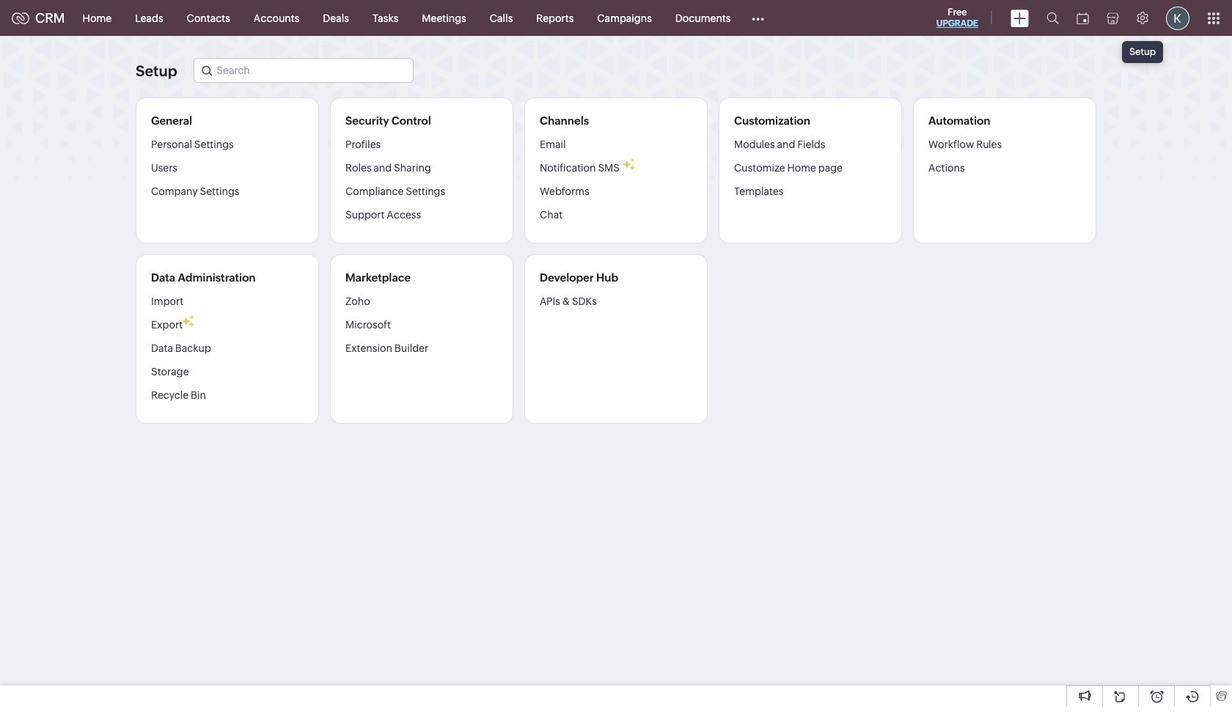 Task type: vqa. For each thing, say whether or not it's contained in the screenshot.
Signals image
no



Task type: locate. For each thing, give the bounding box(es) containing it.
None field
[[194, 58, 414, 83]]

calendar image
[[1077, 12, 1090, 24]]



Task type: describe. For each thing, give the bounding box(es) containing it.
Search text field
[[195, 59, 413, 82]]

search element
[[1038, 0, 1068, 36]]

create menu image
[[1011, 9, 1029, 27]]

Other Modules field
[[743, 6, 774, 30]]

create menu element
[[1002, 0, 1038, 36]]

profile image
[[1167, 6, 1190, 30]]

logo image
[[12, 12, 29, 24]]

profile element
[[1158, 0, 1199, 36]]

search image
[[1047, 12, 1060, 24]]



